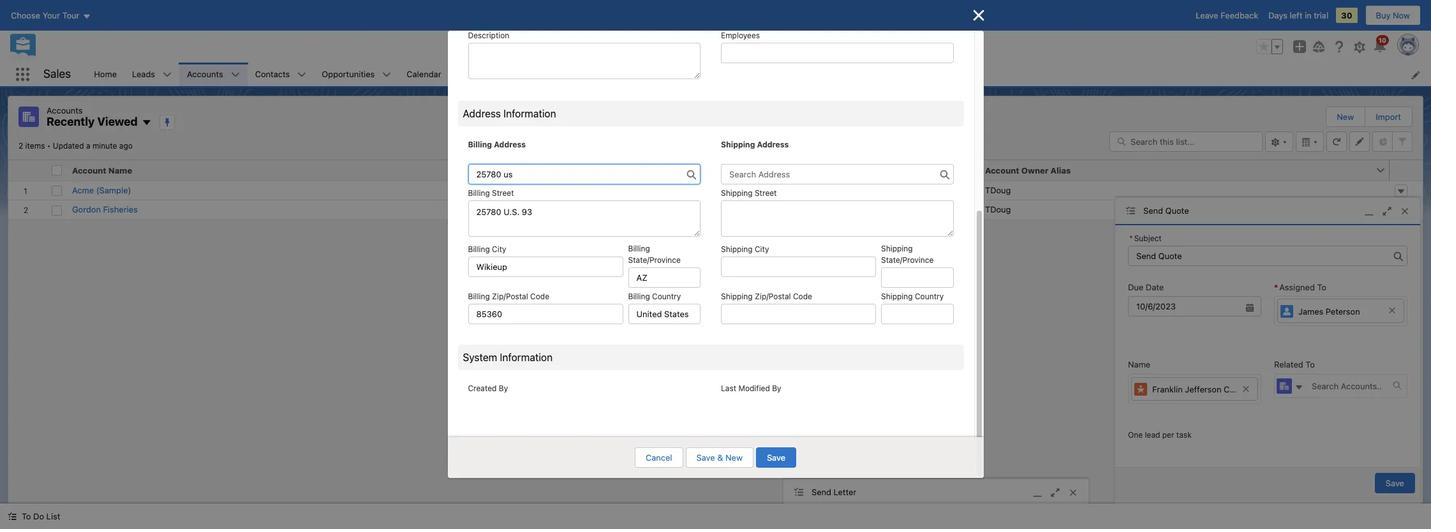 Task type: vqa. For each thing, say whether or not it's contained in the screenshot.
daily single sign-on logins on the left of the page
no



Task type: describe. For each thing, give the bounding box(es) containing it.
gordon fisheries link
[[72, 204, 138, 216]]

Billing City text field
[[468, 256, 623, 277]]

list view controls image
[[1266, 131, 1294, 152]]

accounts image
[[19, 107, 39, 127]]

billing for billing zip/postal code
[[468, 291, 490, 301]]

opportunities list item
[[314, 63, 399, 86]]

task
[[1177, 430, 1192, 440]]

account name element
[[67, 160, 525, 181]]

in
[[1305, 10, 1312, 20]]

search address text field for shipping address
[[721, 164, 954, 184]]

Description text field
[[468, 43, 701, 79]]

due date
[[1128, 282, 1164, 292]]

1 vertical spatial new
[[726, 453, 743, 463]]

forecasts link
[[466, 63, 519, 86]]

* for *
[[1275, 282, 1279, 292]]

employees
[[721, 31, 760, 40]]

account name
[[72, 165, 132, 175]]

reports list item
[[597, 63, 659, 86]]

billing for billing country
[[628, 291, 650, 301]]

gordon
[[72, 204, 101, 214]]

action element
[[1390, 160, 1423, 181]]

recently viewed|accounts|list view element
[[8, 96, 1424, 504]]

none search field inside recently viewed|accounts|list view element
[[1110, 131, 1263, 152]]

Billing Street text field
[[468, 200, 701, 237]]

last
[[721, 383, 737, 393]]

to do list
[[22, 511, 60, 521]]

home
[[94, 69, 117, 79]]

buy now
[[1376, 10, 1410, 20]]

2
[[19, 141, 23, 150]]

leave feedback link
[[1196, 10, 1259, 20]]

days left in trial
[[1269, 10, 1329, 20]]

cresino
[[1224, 384, 1254, 395]]

last modified by
[[721, 383, 782, 393]]

shipping country
[[881, 291, 944, 301]]

per
[[1163, 430, 1175, 440]]

phone
[[523, 165, 549, 175]]

billing state/province
[[628, 243, 681, 265]]

days
[[1269, 10, 1288, 20]]

dashboards link
[[519, 63, 580, 86]]

description
[[468, 31, 510, 40]]

acme (sample)
[[72, 185, 131, 195]]

click to dial disabled image
[[523, 184, 602, 197]]

recently viewed
[[47, 115, 138, 128]]

fisheries
[[103, 204, 138, 214]]

to for assigned to
[[1318, 282, 1327, 292]]

quote
[[1166, 205, 1189, 215]]

Search Recently Viewed list view. search field
[[1110, 131, 1263, 152]]

country for billing country
[[652, 291, 681, 301]]

billing for billing state/province
[[628, 243, 650, 253]]

franklin jefferson cresino
[[1153, 384, 1254, 395]]

zip/postal for shipping
[[755, 291, 791, 301]]

save for save & new
[[697, 453, 715, 463]]

updated
[[53, 141, 84, 150]]

cancel button
[[635, 447, 683, 468]]

subject
[[1135, 233, 1162, 243]]

owner
[[1022, 165, 1049, 175]]

billing zip/postal code
[[468, 291, 550, 301]]

Shipping City text field
[[721, 256, 876, 277]]

billing for billing street
[[468, 188, 490, 198]]

quotes link
[[659, 63, 702, 86]]

created by
[[468, 383, 508, 393]]

Shipping Country text field
[[881, 303, 954, 324]]

Billing State/Province text field
[[628, 267, 701, 288]]

Billing Zip/Postal Code text field
[[468, 303, 623, 324]]

zip/postal for billing
[[492, 291, 528, 301]]

opportunities
[[322, 69, 375, 79]]

accounts inside recently viewed|accounts|list view element
[[47, 105, 83, 116]]

none text field inside the send quote dialog
[[1128, 296, 1262, 317]]

address information
[[463, 108, 556, 119]]

1 by from the left
[[499, 383, 508, 393]]

lead
[[1145, 430, 1161, 440]]

city for billing city
[[492, 244, 506, 254]]

forecasts
[[473, 69, 511, 79]]

code for shipping zip/postal code
[[793, 291, 812, 301]]

james peterson
[[1299, 306, 1361, 316]]

home link
[[86, 63, 124, 86]]

acme (sample) link
[[72, 184, 131, 197]]

send for send quote
[[1144, 205, 1163, 215]]

•
[[47, 141, 51, 150]]

reports
[[605, 69, 635, 79]]

street for billing street
[[492, 188, 514, 198]]

tdoug for acme (sample)
[[985, 185, 1011, 195]]

feedback
[[1221, 10, 1259, 20]]

now
[[1393, 10, 1410, 20]]

items
[[25, 141, 45, 150]]

assigned
[[1280, 282, 1315, 292]]

billing city
[[468, 244, 506, 254]]

billing country
[[628, 291, 681, 301]]

save for the save button to the top
[[767, 453, 786, 463]]

ago
[[119, 141, 133, 150]]

peterson
[[1326, 306, 1361, 316]]

Shipping State/Province text field
[[881, 267, 954, 288]]

save inside the send quote dialog
[[1386, 478, 1405, 488]]

search address text field for billing address
[[468, 164, 701, 184]]

franklin jefferson cresino link
[[1132, 377, 1259, 401]]

reports link
[[597, 63, 643, 86]]

state/province for shipping
[[881, 255, 934, 265]]

account owner alias
[[985, 165, 1071, 175]]

billing street
[[468, 188, 514, 198]]

system information
[[463, 351, 553, 363]]

james
[[1299, 306, 1324, 316]]

information for system information
[[500, 351, 553, 363]]

sales
[[43, 67, 71, 81]]

shipping for shipping country
[[881, 291, 913, 301]]

&
[[718, 453, 723, 463]]

information for address information
[[504, 108, 556, 119]]

shipping for shipping street
[[721, 188, 753, 198]]

search... button
[[568, 36, 824, 57]]

gordon fisheries
[[72, 204, 138, 214]]

minute
[[92, 141, 117, 150]]

to for related to
[[1306, 359, 1315, 370]]

* for * subject
[[1130, 233, 1133, 243]]

jefferson
[[1185, 384, 1222, 395]]

system
[[463, 351, 497, 363]]

contacts list item
[[247, 63, 314, 86]]

list containing home
[[86, 63, 1432, 86]]

0 vertical spatial save button
[[756, 447, 797, 468]]

country for shipping country
[[915, 291, 944, 301]]

account name button
[[67, 160, 504, 180]]

account for account owner alias
[[985, 165, 1020, 175]]

created
[[468, 383, 497, 393]]



Task type: locate. For each thing, give the bounding box(es) containing it.
2 account from the left
[[985, 165, 1020, 175]]

shipping for shipping address
[[721, 139, 755, 149]]

list
[[46, 511, 60, 521]]

new left import
[[1337, 112, 1354, 122]]

to do list button
[[0, 504, 68, 529]]

1 vertical spatial accounts
[[47, 105, 83, 116]]

1 vertical spatial information
[[500, 351, 553, 363]]

import
[[1376, 112, 1402, 122]]

accounts up "updated"
[[47, 105, 83, 116]]

shipping down phone button
[[721, 188, 753, 198]]

list item
[[719, 63, 872, 86]]

None search field
[[1110, 131, 1263, 152]]

save & new button
[[686, 447, 754, 468]]

0 horizontal spatial name
[[108, 165, 132, 175]]

billing up billing state/province text box
[[628, 243, 650, 253]]

2 zip/postal from the left
[[755, 291, 791, 301]]

viewed
[[97, 115, 138, 128]]

leave feedback
[[1196, 10, 1259, 20]]

1 account from the left
[[72, 165, 106, 175]]

action image
[[1390, 160, 1423, 180]]

0 horizontal spatial street
[[492, 188, 514, 198]]

phone button
[[518, 160, 966, 180]]

* left subject
[[1130, 233, 1133, 243]]

calendar list item
[[399, 63, 466, 86]]

information down dashboards link
[[504, 108, 556, 119]]

information
[[504, 108, 556, 119], [500, 351, 553, 363]]

0 horizontal spatial text default image
[[8, 512, 17, 521]]

0 vertical spatial name
[[108, 165, 132, 175]]

alias
[[1051, 165, 1071, 175]]

recently viewed grid
[[8, 160, 1423, 220]]

text default image inside to do list button
[[8, 512, 17, 521]]

buy
[[1376, 10, 1391, 20]]

shipping inside shipping state/province
[[881, 243, 913, 253]]

calendar
[[407, 69, 441, 79]]

billing up billing country text box
[[628, 291, 650, 301]]

shipping address
[[721, 139, 789, 149]]

name inside button
[[108, 165, 132, 175]]

shipping state/province
[[881, 243, 934, 265]]

city for shipping city
[[755, 244, 769, 254]]

address up phone element
[[757, 139, 789, 149]]

shipping for shipping zip/postal code
[[721, 291, 753, 301]]

1 horizontal spatial state/province
[[881, 255, 934, 265]]

information right system
[[500, 351, 553, 363]]

billing down address information
[[468, 139, 492, 149]]

code for billing zip/postal code
[[530, 291, 550, 301]]

0 horizontal spatial country
[[652, 291, 681, 301]]

shipping up shipping zip/postal code
[[721, 244, 753, 254]]

0 horizontal spatial city
[[492, 244, 506, 254]]

account
[[72, 165, 106, 175], [985, 165, 1020, 175]]

billing down billing address
[[468, 188, 490, 198]]

account owner alias element
[[980, 160, 1398, 181]]

text default image
[[1393, 381, 1402, 390], [1295, 383, 1304, 392], [8, 512, 17, 521]]

item number element
[[8, 160, 47, 181]]

one lead per task
[[1128, 430, 1192, 440]]

0 horizontal spatial save
[[697, 453, 715, 463]]

shipping for shipping city
[[721, 244, 753, 254]]

2 code from the left
[[793, 291, 812, 301]]

0 vertical spatial tdoug
[[985, 185, 1011, 195]]

group
[[1257, 39, 1283, 54]]

due
[[1128, 282, 1144, 292]]

(sample)
[[96, 185, 131, 195]]

leads list item
[[124, 63, 179, 86]]

recently viewed status
[[19, 141, 53, 150]]

1 horizontal spatial street
[[755, 188, 777, 198]]

cell
[[47, 160, 67, 181]]

account inside button
[[72, 165, 106, 175]]

country up shipping country text box
[[915, 291, 944, 301]]

0 vertical spatial *
[[1130, 233, 1133, 243]]

by
[[499, 383, 508, 393], [772, 383, 782, 393]]

tdoug for gordon fisheries
[[985, 204, 1011, 214]]

accounts
[[187, 69, 223, 79], [47, 105, 83, 116]]

0 horizontal spatial zip/postal
[[492, 291, 528, 301]]

zip/postal up the billing zip/postal code 'text box'
[[492, 291, 528, 301]]

1 tdoug from the top
[[985, 185, 1011, 195]]

billing down billing city
[[468, 291, 490, 301]]

Search Address text field
[[468, 164, 701, 184], [721, 164, 954, 184]]

shipping up shipping country text box
[[881, 291, 913, 301]]

save
[[697, 453, 715, 463], [767, 453, 786, 463], [1386, 478, 1405, 488]]

to right related
[[1306, 359, 1315, 370]]

1 horizontal spatial accounts
[[187, 69, 223, 79]]

a
[[86, 141, 90, 150]]

2 by from the left
[[772, 383, 782, 393]]

do
[[33, 511, 44, 521]]

send left letter at the bottom of page
[[812, 487, 832, 497]]

0 horizontal spatial *
[[1130, 233, 1133, 243]]

import button
[[1366, 107, 1412, 126]]

zip/postal
[[492, 291, 528, 301], [755, 291, 791, 301]]

by right created
[[499, 383, 508, 393]]

1 horizontal spatial account
[[985, 165, 1020, 175]]

accounts inside accounts link
[[187, 69, 223, 79]]

0 horizontal spatial accounts
[[47, 105, 83, 116]]

1 country from the left
[[652, 291, 681, 301]]

accounts image
[[1277, 378, 1292, 394]]

account for account name
[[72, 165, 106, 175]]

account left owner
[[985, 165, 1020, 175]]

1 code from the left
[[530, 291, 550, 301]]

1 horizontal spatial to
[[1306, 359, 1315, 370]]

2 items • updated a minute ago
[[19, 141, 133, 150]]

account inside button
[[985, 165, 1020, 175]]

send
[[1144, 205, 1163, 215], [812, 487, 832, 497]]

recently
[[47, 115, 95, 128]]

2 street from the left
[[755, 188, 777, 198]]

name inside the send quote dialog
[[1128, 359, 1151, 370]]

1 zip/postal from the left
[[492, 291, 528, 301]]

state/province up billing state/province text box
[[628, 255, 681, 265]]

1 horizontal spatial name
[[1128, 359, 1151, 370]]

1 vertical spatial name
[[1128, 359, 1151, 370]]

franklin
[[1153, 384, 1183, 395]]

billing inside billing state/province
[[628, 243, 650, 253]]

billing for billing city
[[468, 244, 490, 254]]

0 horizontal spatial state/province
[[628, 255, 681, 265]]

1 vertical spatial send
[[812, 487, 832, 497]]

2 horizontal spatial text default image
[[1393, 381, 1402, 390]]

billing up the billing zip/postal code
[[468, 244, 490, 254]]

2 tdoug from the top
[[985, 204, 1011, 214]]

1 state/province from the left
[[628, 255, 681, 265]]

to right assigned
[[1318, 282, 1327, 292]]

city
[[492, 244, 506, 254], [755, 244, 769, 254]]

acme
[[72, 185, 94, 195]]

contacts link
[[247, 63, 298, 86]]

shipping city
[[721, 244, 769, 254]]

Employees text field
[[721, 43, 954, 63]]

1 city from the left
[[492, 244, 506, 254]]

2 state/province from the left
[[881, 255, 934, 265]]

new button
[[1327, 107, 1365, 126]]

phone element
[[518, 160, 988, 181]]

shipping down shipping city
[[721, 291, 753, 301]]

name up "franklin jefferson cresino" link
[[1128, 359, 1151, 370]]

2 search address text field from the left
[[721, 164, 954, 184]]

1 vertical spatial *
[[1275, 282, 1279, 292]]

save button
[[756, 447, 797, 468], [1375, 473, 1416, 493]]

0 horizontal spatial search address text field
[[468, 164, 701, 184]]

address down address information
[[494, 139, 526, 149]]

2 vertical spatial to
[[22, 511, 31, 521]]

2 horizontal spatial save
[[1386, 478, 1405, 488]]

city up "shipping city" text box
[[755, 244, 769, 254]]

assigned to
[[1280, 282, 1327, 292]]

street down phone element
[[755, 188, 777, 198]]

date
[[1146, 282, 1164, 292]]

1 street from the left
[[492, 188, 514, 198]]

0 horizontal spatial to
[[22, 511, 31, 521]]

james peterson link
[[1278, 299, 1405, 323]]

0 vertical spatial new
[[1337, 112, 1354, 122]]

cell inside recently viewed grid
[[47, 160, 67, 181]]

0 vertical spatial to
[[1318, 282, 1327, 292]]

related
[[1275, 359, 1304, 370]]

list
[[86, 63, 1432, 86]]

0 vertical spatial information
[[504, 108, 556, 119]]

search...
[[593, 41, 627, 52]]

shipping up phone button
[[721, 139, 755, 149]]

street down billing address
[[492, 188, 514, 198]]

1 horizontal spatial text default image
[[1295, 383, 1304, 392]]

1 horizontal spatial country
[[915, 291, 944, 301]]

code up shipping zip/postal code text box
[[793, 291, 812, 301]]

to left do
[[22, 511, 31, 521]]

send inside dialog
[[1144, 205, 1163, 215]]

country
[[652, 291, 681, 301], [915, 291, 944, 301]]

0 horizontal spatial send
[[812, 487, 832, 497]]

by right modified
[[772, 383, 782, 393]]

address up billing address
[[463, 108, 501, 119]]

address for shipping
[[757, 139, 789, 149]]

new
[[1337, 112, 1354, 122], [726, 453, 743, 463]]

leads link
[[124, 63, 163, 86]]

opportunities link
[[314, 63, 382, 86]]

send quote link
[[1116, 198, 1421, 225]]

0 vertical spatial accounts
[[187, 69, 223, 79]]

tdoug
[[985, 185, 1011, 195], [985, 204, 1011, 214]]

0 horizontal spatial new
[[726, 453, 743, 463]]

new right &
[[726, 453, 743, 463]]

billing for billing address
[[468, 139, 492, 149]]

0 vertical spatial send
[[1144, 205, 1163, 215]]

inverse image
[[971, 8, 986, 23]]

accounts link
[[179, 63, 231, 86]]

accounts list item
[[179, 63, 247, 86]]

0 horizontal spatial code
[[530, 291, 550, 301]]

search address text field up billing street text field
[[468, 164, 701, 184]]

leave
[[1196, 10, 1219, 20]]

letter
[[834, 487, 857, 497]]

send for send letter
[[812, 487, 832, 497]]

send letter link
[[784, 479, 1089, 506]]

1 horizontal spatial search address text field
[[721, 164, 954, 184]]

accounts right leads list item
[[187, 69, 223, 79]]

state/province up shipping state/province text box on the bottom of the page
[[881, 255, 934, 265]]

Shipping Street text field
[[721, 200, 954, 237]]

dashboards list item
[[519, 63, 597, 86]]

left
[[1290, 10, 1303, 20]]

save & new
[[697, 453, 743, 463]]

shipping for shipping state/province
[[881, 243, 913, 253]]

2 horizontal spatial to
[[1318, 282, 1327, 292]]

shipping up shipping state/province text box on the bottom of the page
[[881, 243, 913, 253]]

1 horizontal spatial save button
[[1375, 473, 1416, 493]]

state/province for billing
[[628, 255, 681, 265]]

name up (sample) in the top of the page
[[108, 165, 132, 175]]

street
[[492, 188, 514, 198], [755, 188, 777, 198]]

address for billing
[[494, 139, 526, 149]]

2 country from the left
[[915, 291, 944, 301]]

0 horizontal spatial by
[[499, 383, 508, 393]]

to inside button
[[22, 511, 31, 521]]

quotes
[[667, 69, 695, 79]]

account up acme
[[72, 165, 106, 175]]

zip/postal up shipping zip/postal code text box
[[755, 291, 791, 301]]

1 horizontal spatial code
[[793, 291, 812, 301]]

search address text field up shipping street text box
[[721, 164, 954, 184]]

1 vertical spatial to
[[1306, 359, 1315, 370]]

1 horizontal spatial new
[[1337, 112, 1354, 122]]

address
[[463, 108, 501, 119], [494, 139, 526, 149], [757, 139, 789, 149]]

modified
[[739, 383, 770, 393]]

to
[[1318, 282, 1327, 292], [1306, 359, 1315, 370], [22, 511, 31, 521]]

1 vertical spatial tdoug
[[985, 204, 1011, 214]]

street for shipping street
[[755, 188, 777, 198]]

save button inside the send quote dialog
[[1375, 473, 1416, 493]]

1 horizontal spatial save
[[767, 453, 786, 463]]

1 horizontal spatial *
[[1275, 282, 1279, 292]]

0 horizontal spatial save button
[[756, 447, 797, 468]]

send left quote on the top
[[1144, 205, 1163, 215]]

1 horizontal spatial send
[[1144, 205, 1163, 215]]

display as table image
[[1296, 131, 1324, 152]]

contacts
[[255, 69, 290, 79]]

None text field
[[1128, 296, 1262, 317]]

Billing Country text field
[[628, 303, 701, 324]]

0 horizontal spatial account
[[72, 165, 106, 175]]

billing address
[[468, 139, 526, 149]]

new inside recently viewed|accounts|list view element
[[1337, 112, 1354, 122]]

send letter
[[812, 487, 857, 497]]

code up the billing zip/postal code 'text box'
[[530, 291, 550, 301]]

country up billing country text box
[[652, 291, 681, 301]]

item number image
[[8, 160, 47, 180]]

1 horizontal spatial city
[[755, 244, 769, 254]]

related to
[[1275, 359, 1315, 370]]

send quote dialog
[[1115, 197, 1421, 504]]

cancel
[[646, 453, 672, 463]]

buy now button
[[1366, 5, 1421, 26]]

* left assigned
[[1275, 282, 1279, 292]]

Shipping Zip/Postal Code text field
[[721, 303, 876, 324]]

1 search address text field from the left
[[468, 164, 701, 184]]

1 horizontal spatial zip/postal
[[755, 291, 791, 301]]

city up the billing zip/postal code
[[492, 244, 506, 254]]

* subject
[[1130, 233, 1162, 243]]

2 city from the left
[[755, 244, 769, 254]]

1 horizontal spatial by
[[772, 383, 782, 393]]

1 vertical spatial save button
[[1375, 473, 1416, 493]]



